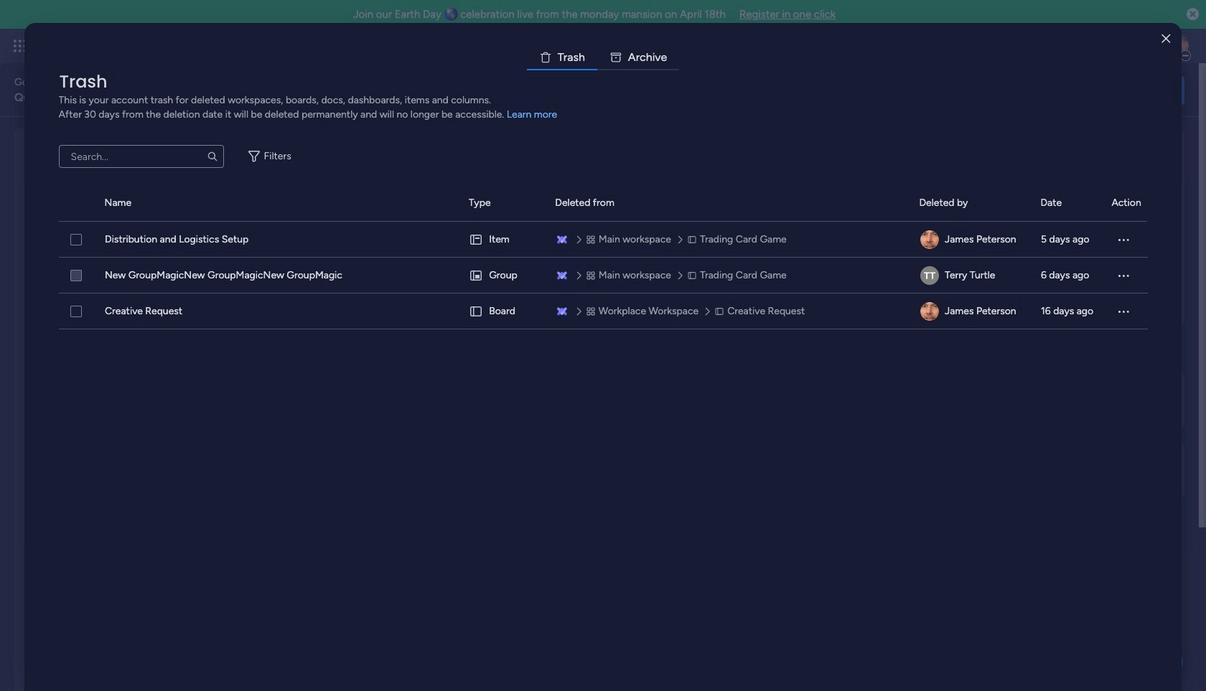 Task type: locate. For each thing, give the bounding box(es) containing it.
1 public board image from the left
[[273, 291, 289, 307]]

0 horizontal spatial public board image
[[50, 291, 65, 307]]

2 menu image from the top
[[1116, 304, 1130, 319]]

0 horizontal spatial public board image
[[273, 291, 289, 307]]

1 column header from the left
[[59, 185, 87, 221]]

add to favorites image for first public board icon from the right
[[672, 291, 686, 305]]

0 vertical spatial menu image
[[1116, 233, 1130, 247]]

1 public board image from the left
[[50, 291, 65, 307]]

3 add to favorites image from the left
[[672, 291, 686, 305]]

james peterson image
[[1166, 34, 1189, 57], [920, 230, 939, 249], [920, 302, 939, 321]]

add to favorites image
[[224, 291, 239, 305], [448, 291, 462, 305], [672, 291, 686, 305], [895, 291, 910, 305]]

public board image
[[50, 291, 65, 307], [720, 291, 736, 307]]

1 vertical spatial menu image
[[1116, 304, 1130, 319]]

menu image
[[1116, 233, 1130, 247], [1116, 304, 1130, 319]]

2 row from the top
[[59, 258, 1148, 294]]

public board image
[[273, 291, 289, 307], [497, 291, 513, 307]]

column header
[[59, 185, 87, 221], [105, 185, 451, 221], [469, 185, 538, 221], [555, 185, 902, 221], [919, 185, 1023, 221], [1041, 185, 1094, 221], [1112, 185, 1147, 221]]

terry turtle image
[[920, 266, 939, 285]]

1 horizontal spatial public board image
[[720, 291, 736, 307]]

None search field
[[59, 145, 224, 168]]

1 add to favorites image from the left
[[224, 291, 239, 305]]

4 add to favorites image from the left
[[895, 291, 910, 305]]

james peterson image for 2nd menu image from the bottom
[[920, 230, 939, 249]]

1 image
[[994, 29, 1006, 46]]

2 add to favorites image from the left
[[448, 291, 462, 305]]

menu image up menu icon at the top
[[1116, 233, 1130, 247]]

1 vertical spatial james peterson image
[[920, 230, 939, 249]]

7 column header from the left
[[1112, 185, 1147, 221]]

3 row from the top
[[59, 294, 1148, 330]]

quick search results list box
[[32, 163, 935, 353]]

4 column header from the left
[[555, 185, 902, 221]]

row
[[59, 222, 1148, 258], [59, 258, 1148, 294], [59, 294, 1148, 330]]

table
[[59, 185, 1148, 668]]

2 vertical spatial james peterson image
[[920, 302, 939, 321]]

cell
[[469, 222, 538, 258], [919, 222, 1023, 258], [469, 258, 538, 294], [919, 258, 1023, 294], [469, 294, 538, 330], [919, 294, 1023, 330]]

menu image down menu icon at the top
[[1116, 304, 1130, 319]]

1 horizontal spatial public board image
[[497, 291, 513, 307]]

james peterson image for first menu image from the bottom
[[920, 302, 939, 321]]

getting started element
[[969, 372, 1185, 429]]

row group
[[59, 185, 1147, 222]]

close image
[[1162, 33, 1170, 44]]



Task type: vqa. For each thing, say whether or not it's contained in the screenshot.
Shortcuts image
no



Task type: describe. For each thing, give the bounding box(es) containing it.
help center element
[[969, 440, 1185, 498]]

Search for items in the recycle bin search field
[[59, 145, 224, 168]]

menu image
[[1116, 268, 1130, 283]]

add to favorites image for first public board image from the left
[[224, 291, 239, 305]]

templates image image
[[982, 137, 1172, 236]]

5 column header from the left
[[919, 185, 1023, 221]]

3 column header from the left
[[469, 185, 538, 221]]

select product image
[[13, 39, 27, 53]]

add to favorites image for 2nd public board image from the left
[[895, 291, 910, 305]]

0 vertical spatial james peterson image
[[1166, 34, 1189, 57]]

2 column header from the left
[[105, 185, 451, 221]]

component image
[[720, 313, 733, 326]]

add to favorites image for second public board icon from right
[[448, 291, 462, 305]]

6 column header from the left
[[1041, 185, 1094, 221]]

component image
[[497, 313, 510, 326]]

2 public board image from the left
[[497, 291, 513, 307]]

1 row from the top
[[59, 222, 1148, 258]]

1 menu image from the top
[[1116, 233, 1130, 247]]

search image
[[206, 151, 218, 162]]

2 public board image from the left
[[720, 291, 736, 307]]



